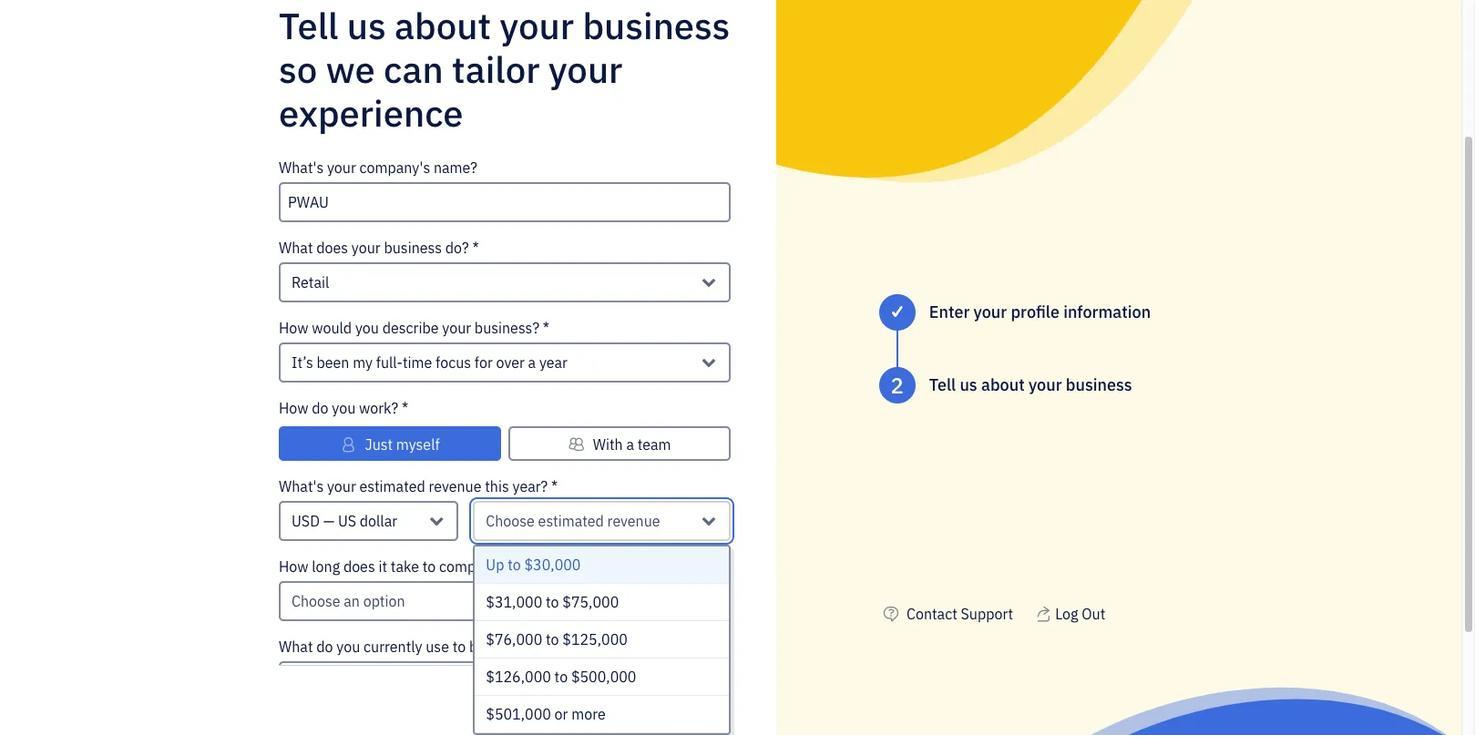 Task type: describe. For each thing, give the bounding box(es) containing it.
been
[[317, 353, 349, 371]]

$31,000
[[486, 593, 542, 611]]

3 how from the top
[[279, 557, 308, 575]]

my
[[353, 353, 373, 371]]

* right the do?
[[472, 238, 479, 257]]

finish
[[674, 691, 714, 710]]

$125,000
[[562, 630, 628, 648]]

how for how do you work?
[[279, 399, 308, 417]]

$76,000
[[486, 630, 542, 648]]

$501,000 or more
[[486, 705, 606, 723]]

out
[[1082, 605, 1106, 623]]

$501,000 or more option
[[475, 696, 729, 733]]

how do you work? *
[[279, 399, 408, 417]]

support
[[961, 605, 1013, 623]]

retail
[[292, 273, 329, 291]]

* right year?
[[551, 477, 558, 495]]

$31,000 to $75,000
[[486, 593, 619, 611]]

more
[[572, 705, 606, 723]]

year
[[539, 353, 568, 371]]

estimated inside 'field'
[[538, 512, 604, 530]]

tell for tell us about your business so we can tailor your experience
[[279, 2, 338, 49]]

$500,000
[[571, 668, 636, 686]]

what for what does your business do? *
[[279, 238, 313, 257]]

name?
[[434, 158, 477, 176]]

0 horizontal spatial business
[[384, 238, 442, 257]]

list box containing up to $30,000
[[475, 546, 729, 733]]

back button
[[523, 682, 589, 719]]

Retail field
[[279, 262, 731, 302]]

tailor
[[452, 45, 540, 93]]

us for tell us about your business
[[960, 374, 977, 395]]

you for describe
[[355, 319, 379, 337]]

option
[[363, 592, 405, 610]]

an
[[344, 592, 360, 610]]

tell us about your business
[[929, 374, 1132, 395]]

would
[[312, 319, 352, 337]]

with a team
[[593, 435, 671, 453]]

up to $30,000
[[486, 555, 581, 574]]

just
[[365, 435, 393, 453]]

tell for tell us about your business
[[929, 374, 956, 395]]

$75,000
[[562, 593, 619, 611]]

users image
[[568, 433, 585, 455]]

up
[[486, 555, 504, 574]]

customers?
[[525, 637, 601, 656]]

focus
[[436, 353, 471, 371]]

what's your company's name?
[[279, 158, 477, 176]]

work?
[[359, 399, 398, 417]]

$30,000
[[524, 555, 581, 574]]

1 horizontal spatial a
[[626, 435, 634, 453]]

you for work?
[[332, 399, 356, 417]]

currently
[[364, 637, 422, 656]]

what's for what's your estimated revenue this year? *
[[279, 477, 324, 495]]

$76,000 to $125,000
[[486, 630, 628, 648]]

contact support link
[[907, 605, 1013, 623]]

up to $30,000 option
[[475, 546, 729, 584]]

take
[[391, 557, 419, 575]]

information
[[1063, 301, 1151, 322]]

and
[[645, 691, 671, 710]]

business for tell us about your business so we can tailor your experience
[[583, 2, 730, 49]]

experience
[[279, 89, 463, 136]]

with
[[593, 435, 623, 453]]

myself
[[396, 435, 440, 453]]

save
[[609, 691, 642, 710]]

what for what do you currently use to bill your customers? *
[[279, 637, 313, 656]]

how would you describe your business? *
[[279, 319, 549, 337]]

business?
[[475, 319, 539, 337]]

choose estimated revenue
[[486, 512, 660, 530]]

contact
[[907, 605, 957, 623]]

to right take
[[423, 557, 436, 575]]

it's
[[292, 353, 313, 371]]

Choose estimated revenue field
[[473, 501, 731, 541]]

just myself
[[365, 435, 440, 453]]

log out button
[[1035, 603, 1106, 625]]

dollar
[[360, 512, 397, 530]]

$126,000 to $500,000
[[486, 668, 636, 686]]

enter
[[929, 301, 970, 322]]

how long does it take to complete your services?
[[279, 557, 597, 575]]

what's for what's your company's name?
[[279, 158, 324, 176]]

we
[[326, 45, 375, 93]]

how for how would you describe your business?
[[279, 319, 308, 337]]

choose for choose estimated revenue
[[486, 512, 535, 530]]

choose for choose an option
[[292, 592, 340, 610]]

Currency field
[[279, 501, 459, 541]]

usd — us dollar
[[292, 512, 397, 530]]

bill
[[469, 637, 489, 656]]



Task type: vqa. For each thing, say whether or not it's contained in the screenshot.
business associated with Tell us about your business
yes



Task type: locate. For each thing, give the bounding box(es) containing it.
to inside $126,000 to $500,000 option
[[555, 668, 568, 686]]

It's been my full-time focus for over a year field
[[279, 342, 731, 382]]

1 what's from the top
[[279, 158, 324, 176]]

logout image
[[1035, 603, 1052, 625]]

use
[[426, 637, 449, 656]]

tell
[[279, 2, 338, 49], [929, 374, 956, 395]]

None field
[[279, 661, 731, 701]]

us down enter
[[960, 374, 977, 395]]

about inside 'tell us about your business so we can tailor your experience'
[[395, 2, 491, 49]]

0 vertical spatial revenue
[[429, 477, 482, 495]]

1 vertical spatial you
[[332, 399, 356, 417]]

to inside $31,000 to $75,000 option
[[546, 593, 559, 611]]

contact support
[[907, 605, 1013, 623]]

0 vertical spatial does
[[316, 238, 348, 257]]

us for tell us about your business so we can tailor your experience
[[347, 2, 386, 49]]

* right work?
[[402, 399, 408, 417]]

us right so
[[347, 2, 386, 49]]

0 vertical spatial choose
[[486, 512, 535, 530]]

0 vertical spatial us
[[347, 2, 386, 49]]

1 horizontal spatial choose
[[486, 512, 535, 530]]

what's down the experience
[[279, 158, 324, 176]]

to up back
[[555, 668, 568, 686]]

you for currently
[[336, 637, 360, 656]]

1 vertical spatial choose
[[292, 592, 340, 610]]

choose an option
[[292, 592, 405, 610]]

1 horizontal spatial revenue
[[607, 512, 660, 530]]

to down $31,000 to $75,000
[[546, 630, 559, 648]]

0 horizontal spatial choose
[[292, 592, 340, 610]]

1 horizontal spatial tell
[[929, 374, 956, 395]]

to for up
[[508, 555, 521, 574]]

you left work?
[[332, 399, 356, 417]]

1 vertical spatial do
[[316, 637, 333, 656]]

2 vertical spatial you
[[336, 637, 360, 656]]

so
[[279, 45, 317, 93]]

1 vertical spatial does
[[343, 557, 375, 575]]

$31,000 to $75,000 option
[[475, 584, 729, 621]]

$76,000 to $125,000 option
[[475, 621, 729, 658]]

1 vertical spatial us
[[960, 374, 977, 395]]

complete
[[439, 557, 501, 575]]

what up retail
[[279, 238, 313, 257]]

do?
[[445, 238, 469, 257]]

over
[[496, 353, 525, 371]]

profile
[[1011, 301, 1060, 322]]

revenue up up to $30,000 option
[[607, 512, 660, 530]]

choose down this
[[486, 512, 535, 530]]

time
[[403, 353, 432, 371]]

to right up
[[508, 555, 521, 574]]

choose left an
[[292, 592, 340, 610]]

1 vertical spatial about
[[981, 374, 1025, 395]]

you up my
[[355, 319, 379, 337]]

a
[[528, 353, 536, 371], [626, 435, 634, 453]]

how left long
[[279, 557, 308, 575]]

does left the it
[[343, 557, 375, 575]]

to for $76,000
[[546, 630, 559, 648]]

2 how from the top
[[279, 399, 308, 417]]

to inside up to $30,000 option
[[508, 555, 521, 574]]

tell inside 'tell us about your business so we can tailor your experience'
[[279, 2, 338, 49]]

1 vertical spatial business
[[384, 238, 442, 257]]

1 vertical spatial estimated
[[538, 512, 604, 530]]

revenue left this
[[429, 477, 482, 495]]

0 vertical spatial how
[[279, 319, 308, 337]]

revenue
[[429, 477, 482, 495], [607, 512, 660, 530]]

2 what's from the top
[[279, 477, 324, 495]]

0 vertical spatial what's
[[279, 158, 324, 176]]

$126,000 to $500,000 option
[[475, 658, 729, 696]]

choose
[[486, 512, 535, 530], [292, 592, 340, 610]]

estimated up 'dollar'
[[359, 477, 425, 495]]

1 horizontal spatial about
[[981, 374, 1025, 395]]

what does your business do? *
[[279, 238, 479, 257]]

0 vertical spatial business
[[583, 2, 730, 49]]

a inside field
[[528, 353, 536, 371]]

usd
[[292, 512, 320, 530]]

how
[[279, 319, 308, 337], [279, 399, 308, 417], [279, 557, 308, 575]]

back
[[538, 690, 574, 711]]

1 horizontal spatial us
[[960, 374, 977, 395]]

it's been my full-time focus for over a year
[[292, 353, 568, 371]]

0 vertical spatial a
[[528, 353, 536, 371]]

business
[[583, 2, 730, 49], [384, 238, 442, 257], [1066, 374, 1132, 395]]

0 horizontal spatial tell
[[279, 2, 338, 49]]

to down $30,000
[[546, 593, 559, 611]]

does
[[316, 238, 348, 257], [343, 557, 375, 575]]

support image
[[879, 603, 903, 625]]

to
[[508, 555, 521, 574], [423, 557, 436, 575], [546, 593, 559, 611], [546, 630, 559, 648], [453, 637, 466, 656], [555, 668, 568, 686]]

a right with
[[626, 435, 634, 453]]

for
[[475, 353, 493, 371]]

do
[[312, 399, 328, 417], [316, 637, 333, 656]]

0 vertical spatial estimated
[[359, 477, 425, 495]]

how down it's
[[279, 399, 308, 417]]

1 vertical spatial tell
[[929, 374, 956, 395]]

choose inside 'choose an option' field
[[292, 592, 340, 610]]

enter your profile information
[[929, 301, 1151, 322]]

1 how from the top
[[279, 319, 308, 337]]

choose inside choose estimated revenue 'field'
[[486, 512, 535, 530]]

or
[[555, 705, 568, 723]]

a left year
[[528, 353, 536, 371]]

0 vertical spatial what
[[279, 238, 313, 257]]

0 horizontal spatial about
[[395, 2, 491, 49]]

0 vertical spatial about
[[395, 2, 491, 49]]

us inside 'tell us about your business so we can tailor your experience'
[[347, 2, 386, 49]]

0 horizontal spatial a
[[528, 353, 536, 371]]

full-
[[376, 353, 403, 371]]

to for $31,000
[[546, 593, 559, 611]]

0 horizontal spatial revenue
[[429, 477, 482, 495]]

do for what
[[316, 637, 333, 656]]

this
[[485, 477, 509, 495]]

0 horizontal spatial estimated
[[359, 477, 425, 495]]

* up "$500,000"
[[605, 637, 611, 656]]

2 vertical spatial business
[[1066, 374, 1132, 395]]

what do you currently use to bill your customers? *
[[279, 637, 611, 656]]

about for tell us about your business
[[981, 374, 1025, 395]]

services?
[[537, 557, 597, 575]]

* up year
[[543, 319, 549, 337]]

$501,000
[[486, 705, 551, 723]]

what's
[[279, 158, 324, 176], [279, 477, 324, 495]]

long
[[312, 557, 340, 575]]

1 vertical spatial what
[[279, 637, 313, 656]]

—
[[323, 512, 335, 530]]

us
[[347, 2, 386, 49], [960, 374, 977, 395]]

log
[[1055, 605, 1078, 623]]

do down choose an option
[[316, 637, 333, 656]]

list box
[[475, 546, 729, 733]]

2 what from the top
[[279, 637, 313, 656]]

us
[[338, 512, 356, 530]]

1 vertical spatial how
[[279, 399, 308, 417]]

about
[[395, 2, 491, 49], [981, 374, 1025, 395]]

what down choose an option
[[279, 637, 313, 656]]

0 vertical spatial tell
[[279, 2, 338, 49]]

log out
[[1055, 605, 1106, 623]]

1 vertical spatial a
[[626, 435, 634, 453]]

company's
[[359, 158, 430, 176]]

estimated up 'services?'
[[538, 512, 604, 530]]

0 horizontal spatial us
[[347, 2, 386, 49]]

to left bill
[[453, 637, 466, 656]]

1 vertical spatial revenue
[[607, 512, 660, 530]]

0 vertical spatial you
[[355, 319, 379, 337]]

it
[[379, 557, 387, 575]]

what's your estimated revenue this year? *
[[279, 477, 558, 495]]

to for $126,000
[[555, 668, 568, 686]]

do down been
[[312, 399, 328, 417]]

revenue inside 'field'
[[607, 512, 660, 530]]

user image
[[340, 433, 357, 455]]

what
[[279, 238, 313, 257], [279, 637, 313, 656]]

does up retail
[[316, 238, 348, 257]]

*
[[472, 238, 479, 257], [543, 319, 549, 337], [402, 399, 408, 417], [551, 477, 558, 495], [605, 637, 611, 656]]

1 horizontal spatial business
[[583, 2, 730, 49]]

1 vertical spatial what's
[[279, 477, 324, 495]]

business for tell us about your business
[[1066, 374, 1132, 395]]

$126,000
[[486, 668, 551, 686]]

0 vertical spatial do
[[312, 399, 328, 417]]

tell us about your business so we can tailor your experience
[[279, 2, 730, 136]]

you left currently
[[336, 637, 360, 656]]

about for tell us about your business so we can tailor your experience
[[395, 2, 491, 49]]

year?
[[513, 477, 548, 495]]

2 vertical spatial how
[[279, 557, 308, 575]]

save and finish
[[609, 691, 714, 710]]

None text field
[[279, 182, 731, 222]]

1 what from the top
[[279, 238, 313, 257]]

can
[[384, 45, 443, 93]]

how up it's
[[279, 319, 308, 337]]

do for how
[[312, 399, 328, 417]]

your
[[500, 2, 574, 49], [549, 45, 623, 93], [327, 158, 356, 176], [352, 238, 381, 257], [974, 301, 1007, 322], [442, 319, 471, 337], [1029, 374, 1062, 395], [327, 477, 356, 495], [504, 557, 533, 575], [493, 637, 522, 656]]

save and finish button
[[592, 681, 731, 721]]

what's up usd on the bottom left of the page
[[279, 477, 324, 495]]

describe
[[382, 319, 439, 337]]

estimated
[[359, 477, 425, 495], [538, 512, 604, 530]]

business inside 'tell us about your business so we can tailor your experience'
[[583, 2, 730, 49]]

1 horizontal spatial estimated
[[538, 512, 604, 530]]

Choose an option field
[[279, 581, 731, 621]]

2 horizontal spatial business
[[1066, 374, 1132, 395]]

you
[[355, 319, 379, 337], [332, 399, 356, 417], [336, 637, 360, 656]]

team
[[638, 435, 671, 453]]

to inside $76,000 to $125,000 "option"
[[546, 630, 559, 648]]



